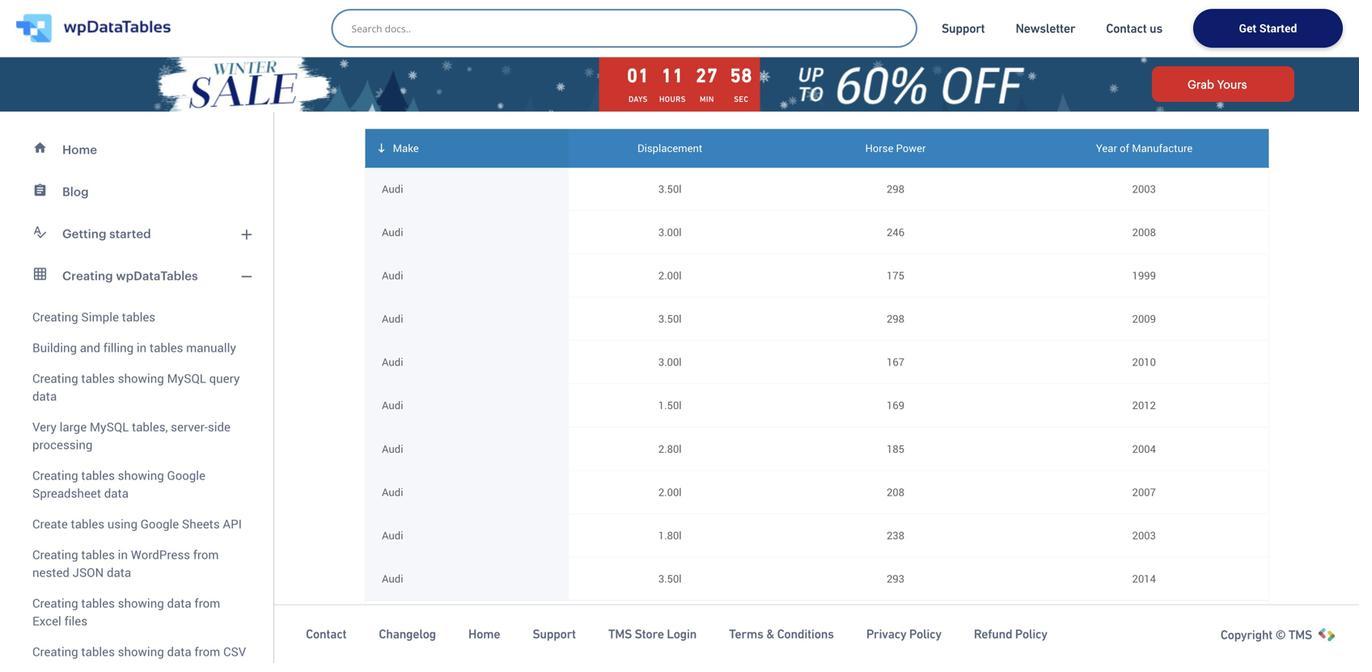 Task type: describe. For each thing, give the bounding box(es) containing it.
0 vertical spatial tutorial
[[388, 49, 427, 62]]

showing for creating tables showing google spreadsheet data
[[118, 467, 164, 484]]

displacement: activate to sort column ascending element
[[569, 129, 772, 167]]

creating tables showing data from csv files
[[32, 644, 246, 664]]

3.00 for 246
[[659, 225, 679, 240]]

mysql inside creating tables showing mysql query data
[[167, 370, 206, 387]]

3.50 for 2009
[[659, 312, 679, 326]]

supports
[[581, 16, 629, 29]]

generate
[[730, 81, 779, 94]]

refund policy
[[974, 627, 1048, 642]]

kinds
[[931, 0, 960, 13]]

to number field for 2nd the from number field from right
[[788, 643, 1004, 664]]

software
[[980, 0, 1027, 13]]

data inside creating tables showing mysql query data
[[32, 388, 57, 405]]

0 horizontal spatial tms
[[609, 627, 632, 642]]

view
[[380, 81, 405, 94]]

1 vertical spatial support link
[[533, 627, 576, 643]]

long-
[[578, 0, 606, 13]]

min
[[700, 95, 715, 104]]

create
[[32, 516, 68, 533]]

displacement
[[638, 141, 703, 155]]

1 audi from the top
[[382, 182, 403, 196]]

use
[[470, 49, 489, 62]]

2008
[[1133, 225, 1157, 240]]

resulting
[[428, 81, 476, 94]]

privacy policy link
[[867, 627, 942, 643]]

298 for 2003
[[887, 182, 905, 196]]

01
[[627, 64, 650, 87]]

3.50 for 2014
[[659, 572, 679, 586]]

6 audi from the top
[[382, 398, 403, 413]]

let's view the resulting table first. the step-by-step tutorial on how to generate it follows:
[[352, 81, 834, 94]]

format,
[[829, 49, 869, 62]]

manufacture
[[1133, 141, 1193, 155]]

between
[[794, 0, 841, 13]]

sec
[[734, 95, 749, 104]]

yours
[[1218, 78, 1248, 91]]

2 nothing selected from the left
[[598, 634, 678, 649]]

creating tables showing mysql query data link
[[10, 363, 264, 412]]

0 horizontal spatial and
[[80, 340, 100, 356]]

1.50
[[659, 398, 679, 413]]

creating for creating tables showing data from excel files
[[32, 595, 78, 612]]

web
[[1260, 0, 1283, 13]]

data up input
[[708, 0, 732, 13]]

this link link
[[1016, 49, 1058, 62]]

started
[[109, 227, 151, 241]]

11
[[662, 64, 684, 87]]

creating tables showing data from excel files
[[32, 595, 220, 630]]

2009
[[1133, 312, 1157, 326]]

contact for contact
[[306, 627, 347, 642]]

server-
[[171, 419, 208, 435]]

wpdatatables - tables and charts manager wordpress plugin image
[[16, 14, 171, 43]]

google for showing
[[167, 467, 206, 484]]

2 as from the left
[[788, 16, 800, 29]]

automobiles database
[[666, 49, 786, 62]]

json
[[73, 565, 104, 581]]

copyright © tms
[[1221, 628, 1313, 643]]

grab yours
[[1188, 78, 1248, 91]]

0 vertical spatial support link
[[942, 20, 986, 36]]

of inside (extensible markup language) is a long-time standard for data exchange between many different kinds of software platforms, both online and offline. many web services "run" on xml, and wpdatatables supports xml as an input data source as well.
[[964, 0, 975, 13]]

different
[[880, 0, 926, 13]]

privacy policy
[[867, 627, 942, 642]]

tables for create tables using google sheets api
[[71, 516, 104, 533]]

refund
[[974, 627, 1013, 642]]

data inside the creating tables showing data from excel files
[[167, 595, 192, 612]]

in inside creating tables in wordpress from nested json data
[[118, 547, 128, 563]]

exchange
[[736, 0, 789, 13]]

terms & conditions
[[729, 627, 834, 642]]

contact us
[[1107, 21, 1163, 36]]

10 audi from the top
[[382, 572, 403, 586]]

data inside creating tables showing data from csv files
[[167, 644, 192, 661]]

1.80
[[659, 529, 679, 543]]

3 audi from the top
[[382, 268, 403, 283]]

make
[[393, 141, 419, 155]]

&
[[767, 627, 775, 642]]

copyright
[[1221, 628, 1273, 643]]

started
[[1260, 20, 1298, 36]]

using
[[107, 516, 138, 533]]

generated)
[[603, 49, 663, 62]]

input
[[690, 16, 718, 29]]

privacy
[[867, 627, 907, 642]]

0 vertical spatial in
[[789, 49, 799, 62]]

store
[[635, 627, 664, 642]]

terms & conditions link
[[729, 627, 834, 643]]

58
[[730, 64, 753, 87]]

3.00 for 167
[[659, 355, 679, 370]]

0 horizontal spatial support
[[533, 627, 576, 642]]

8 audi from the top
[[382, 485, 403, 500]]

year of manufacture
[[1097, 141, 1193, 155]]

we
[[430, 49, 446, 62]]

creating tables in wordpress from nested json data link
[[10, 540, 264, 588]]

year
[[1097, 141, 1118, 155]]

language)
[[492, 0, 550, 13]]

creating tables showing google spreadsheet data link
[[10, 461, 264, 509]]

creating tables showing google spreadsheet data
[[32, 467, 206, 502]]

(extensible markup language) is a long-time standard for data exchange between many different kinds of software platforms, both online and offline. many web services "run" on xml, and wpdatatables supports xml as an input data source as well.
[[352, 0, 1283, 29]]

tables for creating tables in wordpress from nested json data
[[81, 547, 115, 563]]

Search form search field
[[352, 17, 906, 40]]

platforms,
[[1031, 0, 1087, 13]]

creating tables in wordpress from nested json data
[[32, 547, 219, 581]]

1 nothing from the left
[[395, 634, 433, 649]]

us
[[1150, 21, 1163, 36]]

standard
[[635, 0, 684, 13]]

2 this from the left
[[1016, 49, 1036, 62]]

data inside creating tables in wordpress from nested json data
[[107, 565, 131, 581]]

wpdatatables inside (extensible markup language) is a long-time standard for data exchange between many different kinds of software platforms, both online and offline. many web services "run" on xml, and wpdatatables supports xml as an input data source as well.
[[502, 16, 578, 29]]

2 from number field from the left
[[1037, 610, 1253, 639]]

creating for creating wpdatatables
[[62, 269, 113, 283]]

169
[[887, 398, 905, 413]]

293
[[887, 572, 905, 586]]

on inside (extensible markup language) is a long-time standard for data exchange between many different kinds of software platforms, both online and offline. many web services "run" on xml, and wpdatatables supports xml as an input data source as well.
[[431, 16, 445, 29]]

create tables using google sheets api
[[32, 516, 242, 533]]

creating wpdatatables link
[[10, 255, 264, 297]]

grab yours link
[[1153, 66, 1295, 102]]

will
[[449, 49, 467, 62]]

query
[[209, 370, 240, 387]]

data inside creating tables showing google spreadsheet data
[[104, 485, 129, 502]]

creating for creating tables showing google spreadsheet data
[[32, 467, 78, 484]]

building and filling in tables manually link
[[10, 333, 264, 363]]

login
[[667, 627, 697, 642]]

from for creating tables showing data from excel files
[[195, 595, 220, 612]]

creating wpdatatables
[[62, 269, 198, 283]]

2012
[[1133, 398, 1157, 413]]

.
[[1058, 49, 1062, 62]]

tms store login
[[609, 627, 697, 642]]

contact for contact us
[[1107, 21, 1147, 36]]

getting
[[62, 227, 106, 241]]

2 audi from the top
[[382, 225, 403, 240]]

link
[[1039, 49, 1058, 62]]

services
[[352, 16, 397, 29]]

processing
[[32, 437, 93, 453]]

27
[[696, 64, 719, 87]]

can
[[919, 49, 939, 62]]

both
[[1092, 0, 1117, 13]]

policy for refund policy
[[1016, 627, 1048, 642]]

files for creating tables showing data from csv files
[[32, 662, 55, 664]]

getting started
[[62, 227, 151, 241]]

from for creating tables showing data from csv files
[[195, 644, 220, 661]]



Task type: locate. For each thing, give the bounding box(es) containing it.
0 horizontal spatial mysql
[[90, 419, 129, 435]]

sheets
[[182, 516, 220, 533]]

1 as from the left
[[659, 16, 671, 29]]

many
[[1226, 0, 1256, 13]]

0 horizontal spatial as
[[659, 16, 671, 29]]

this right the via
[[1016, 49, 1036, 62]]

1 horizontal spatial and
[[479, 16, 499, 29]]

as left an
[[659, 16, 671, 29]]

2003 down year of manufacture: activate to sort column ascending element
[[1133, 182, 1157, 196]]

let's
[[352, 81, 377, 94]]

1 vertical spatial on
[[674, 81, 687, 94]]

files
[[64, 613, 87, 630], [32, 662, 55, 664]]

tables for creating tables showing data from excel files
[[81, 595, 115, 612]]

data left csv
[[167, 644, 192, 661]]

2.00 for 175
[[659, 268, 679, 283]]

data right input
[[721, 16, 745, 29]]

showing
[[118, 370, 164, 387], [118, 467, 164, 484], [118, 595, 164, 612], [118, 644, 164, 661]]

tutorial
[[388, 49, 427, 62], [631, 81, 671, 94]]

as left well.
[[788, 16, 800, 29]]

0 vertical spatial support
[[942, 21, 986, 36]]

spreadsheet
[[32, 485, 101, 502]]

2 nothing selected button from the left
[[598, 627, 755, 656]]

nothing
[[395, 634, 433, 649], [598, 634, 636, 649]]

2004
[[1133, 442, 1157, 456]]

showing down the creating tables in wordpress from nested json data "link"
[[118, 595, 164, 612]]

and left filling
[[80, 340, 100, 356]]

contact us link
[[1107, 20, 1163, 36]]

0 horizontal spatial of
[[964, 0, 975, 13]]

1 horizontal spatial to number field
[[1037, 643, 1253, 664]]

0 horizontal spatial to number field
[[788, 643, 1004, 664]]

of right kinds
[[964, 0, 975, 13]]

and inside (extensible markup language) is a long-time standard for data exchange between many different kinds of software platforms, both online and offline. many web services "run" on xml, and wpdatatables supports xml as an input data source as well.
[[479, 16, 499, 29]]

0 vertical spatial 2.00
[[659, 268, 679, 283]]

0 horizontal spatial contact
[[306, 627, 347, 642]]

google up the wordpress
[[141, 516, 179, 533]]

follows:
[[792, 81, 834, 94]]

days
[[629, 95, 648, 104]]

0 horizontal spatial this
[[365, 49, 385, 62]]

1 horizontal spatial of
[[1120, 141, 1130, 155]]

0 vertical spatial home link
[[10, 129, 264, 171]]

0 horizontal spatial home
[[62, 142, 97, 157]]

creating inside creating tables showing mysql query data
[[32, 370, 78, 387]]

wpdatatables down is
[[502, 16, 578, 29]]

manually
[[186, 340, 236, 356]]

1 vertical spatial home
[[469, 627, 500, 642]]

of right year
[[1120, 141, 1130, 155]]

from inside the creating tables showing data from excel files
[[195, 595, 220, 612]]

0 horizontal spatial nothing selected button
[[395, 627, 552, 656]]

a right use
[[492, 49, 498, 62]]

tms right ©
[[1289, 628, 1313, 643]]

from
[[193, 547, 219, 563], [195, 595, 220, 612], [195, 644, 220, 661]]

in up 'follows:'
[[789, 49, 799, 62]]

5 audi from the top
[[382, 355, 403, 370]]

from number field down 2014
[[1037, 610, 1253, 639]]

creating
[[62, 269, 113, 283], [32, 309, 78, 325], [32, 370, 78, 387], [32, 467, 78, 484], [32, 547, 78, 563], [32, 595, 78, 612], [32, 644, 78, 661]]

that
[[872, 49, 893, 62]]

showing for creating tables showing data from excel files
[[118, 595, 164, 612]]

creating tables showing data from csv files link
[[10, 637, 264, 664]]

google inside creating tables showing google spreadsheet data
[[167, 467, 206, 484]]

2 3.50 from the top
[[659, 312, 679, 326]]

xml down standard
[[632, 16, 657, 29]]

(extensible
[[381, 0, 442, 13]]

creating for creating simple tables
[[32, 309, 78, 325]]

1 horizontal spatial nothing selected button
[[598, 627, 755, 656]]

horse power: activate to sort column ascending element
[[772, 129, 1020, 167]]

from number field down the 293
[[788, 610, 1004, 639]]

1 horizontal spatial on
[[674, 81, 687, 94]]

1 vertical spatial mysql
[[90, 419, 129, 435]]

3 3.50 from the top
[[659, 572, 679, 586]]

contact inside contact us link
[[1107, 21, 1147, 36]]

0 horizontal spatial a
[[492, 49, 498, 62]]

2 to number field from the left
[[1037, 643, 1253, 664]]

creating tables showing mysql query data
[[32, 370, 240, 405]]

1 horizontal spatial contact
[[1107, 21, 1147, 36]]

0 vertical spatial on
[[431, 16, 445, 29]]

3.50 for 2003
[[659, 182, 679, 196]]

xml up 'follows:'
[[802, 49, 826, 62]]

1 vertical spatial xml
[[632, 16, 657, 29]]

it
[[782, 81, 789, 94]]

data down the wordpress
[[167, 595, 192, 612]]

1 horizontal spatial xml
[[632, 16, 657, 29]]

showing inside the creating tables showing data from excel files
[[118, 595, 164, 612]]

filling
[[103, 340, 134, 356]]

0 horizontal spatial policy
[[910, 627, 942, 642]]

files inside creating tables showing data from csv files
[[32, 662, 55, 664]]

tables down the creating tables showing data from excel files
[[81, 644, 115, 661]]

0 horizontal spatial home link
[[10, 129, 264, 171]]

creating up 'excel'
[[32, 595, 78, 612]]

creating down building
[[32, 370, 78, 387]]

0 horizontal spatial wpdatatables
[[116, 269, 198, 283]]

298
[[887, 182, 905, 196], [887, 312, 905, 326]]

creating inside creating tables showing data from csv files
[[32, 644, 78, 661]]

1 vertical spatial wpdatatables
[[116, 269, 198, 283]]

9 audi from the top
[[382, 529, 403, 543]]

2003
[[1133, 182, 1157, 196], [1133, 529, 1157, 543]]

1 vertical spatial 2.00
[[659, 485, 679, 500]]

4 audi from the top
[[382, 312, 403, 326]]

0 horizontal spatial xml
[[352, 0, 376, 13]]

in
[[789, 49, 799, 62], [137, 340, 147, 356], [118, 547, 128, 563]]

to number field down privacy policy
[[788, 643, 1004, 664]]

power
[[897, 141, 926, 155]]

from for creating tables in wordpress from nested json data
[[193, 547, 219, 563]]

showing inside creating tables showing google spreadsheet data
[[118, 467, 164, 484]]

make: activate to sort column descending element
[[365, 129, 569, 167]]

creating up building
[[32, 309, 78, 325]]

2003 for 298
[[1133, 182, 1157, 196]]

to number field for 2nd the from number field
[[1037, 643, 1253, 664]]

tms left store
[[609, 627, 632, 642]]

contact link
[[306, 627, 347, 643]]

and down markup
[[479, 16, 499, 29]]

policy right refund
[[1016, 627, 1048, 642]]

the
[[537, 81, 557, 94]]

showing for creating tables showing data from csv files
[[118, 644, 164, 661]]

in down using on the bottom
[[118, 547, 128, 563]]

you
[[896, 49, 916, 62]]

tables for creating tables showing google spreadsheet data
[[81, 467, 115, 484]]

0 vertical spatial files
[[64, 613, 87, 630]]

tables down json
[[81, 595, 115, 612]]

0 vertical spatial home
[[62, 142, 97, 157]]

2 2003 from the top
[[1133, 529, 1157, 543]]

1 vertical spatial home link
[[469, 627, 500, 643]]

Search input search field
[[352, 17, 906, 40]]

tables inside creating tables in wordpress from nested json data
[[81, 547, 115, 563]]

0 horizontal spatial support link
[[533, 627, 576, 643]]

1 vertical spatial and
[[80, 340, 100, 356]]

xml inside (extensible markup language) is a long-time standard for data exchange between many different kinds of software platforms, both online and offline. many web services "run" on xml, and wpdatatables supports xml as an input data source as well.
[[632, 16, 657, 29]]

1 2.00 from the top
[[659, 268, 679, 283]]

mysql
[[167, 370, 206, 387], [90, 419, 129, 435]]

2 vertical spatial 3.50
[[659, 572, 679, 586]]

0 horizontal spatial from number field
[[788, 610, 1004, 639]]

showing inside creating tables showing mysql query data
[[118, 370, 164, 387]]

tables up json
[[81, 547, 115, 563]]

2.00 for 208
[[659, 485, 679, 500]]

185
[[887, 442, 905, 456]]

creating up spreadsheet
[[32, 467, 78, 484]]

showing down very large mysql tables, server-side processing link
[[118, 467, 164, 484]]

4 showing from the top
[[118, 644, 164, 661]]

how
[[690, 81, 713, 94]]

google down server- on the left of page
[[167, 467, 206, 484]]

an
[[674, 16, 687, 29]]

2003 down 2007
[[1133, 529, 1157, 543]]

tables inside creating tables showing mysql query data
[[81, 370, 115, 387]]

0 horizontal spatial tutorial
[[388, 49, 427, 62]]

1 horizontal spatial mysql
[[167, 370, 206, 387]]

this
[[365, 49, 385, 62], [1016, 49, 1036, 62]]

home up blog in the left top of the page
[[62, 142, 97, 157]]

1 298 from the top
[[887, 182, 905, 196]]

tutorial left we at left
[[388, 49, 427, 62]]

data up using on the bottom
[[104, 485, 129, 502]]

1 horizontal spatial home
[[469, 627, 500, 642]]

0 horizontal spatial nothing selected
[[395, 634, 475, 649]]

step-
[[560, 81, 588, 94]]

support link
[[942, 20, 986, 36], [533, 627, 576, 643]]

creating inside the creating tables showing data from excel files
[[32, 595, 78, 612]]

2 298 from the top
[[887, 312, 905, 326]]

2 vertical spatial xml
[[802, 49, 826, 62]]

1 horizontal spatial files
[[64, 613, 87, 630]]

creating for creating tables showing mysql query data
[[32, 370, 78, 387]]

1 horizontal spatial support link
[[942, 20, 986, 36]]

tables inside the creating tables showing data from excel files
[[81, 595, 115, 612]]

0 vertical spatial google
[[167, 467, 206, 484]]

google for using
[[141, 516, 179, 533]]

0 vertical spatial 298
[[887, 182, 905, 196]]

blog
[[62, 185, 89, 199]]

0 vertical spatial of
[[964, 0, 975, 13]]

files right 'excel'
[[64, 613, 87, 630]]

home link up blog in the left top of the page
[[10, 129, 264, 171]]

0 vertical spatial a
[[567, 0, 574, 13]]

tables,
[[132, 419, 168, 435]]

1 from number field from the left
[[788, 610, 1004, 639]]

tables inside creating tables showing google spreadsheet data
[[81, 467, 115, 484]]

changelog
[[379, 627, 436, 642]]

1 vertical spatial contact
[[306, 627, 347, 642]]

1 vertical spatial 298
[[887, 312, 905, 326]]

2 horizontal spatial in
[[789, 49, 799, 62]]

data right json
[[107, 565, 131, 581]]

showing for creating tables showing mysql query data
[[118, 370, 164, 387]]

1 horizontal spatial from number field
[[1037, 610, 1253, 639]]

tables up the building and filling in tables manually link at the bottom of page
[[122, 309, 156, 325]]

2014
[[1133, 572, 1157, 586]]

0 vertical spatial 2003
[[1133, 182, 1157, 196]]

policy right privacy
[[910, 627, 942, 642]]

1 vertical spatial files
[[32, 662, 55, 664]]

1 this from the left
[[365, 49, 385, 62]]

newsletter link
[[1016, 20, 1076, 36]]

home link right changelog 'link' at left
[[469, 627, 500, 643]]

1 to number field from the left
[[788, 643, 1004, 664]]

online and offline.
[[1121, 0, 1222, 13]]

for
[[688, 0, 703, 13]]

1 horizontal spatial tutorial
[[631, 81, 671, 94]]

1 vertical spatial in
[[137, 340, 147, 356]]

showing down the creating tables showing data from excel files link
[[118, 644, 164, 661]]

xml up services
[[352, 0, 376, 13]]

1 horizontal spatial support
[[942, 21, 986, 36]]

0 horizontal spatial on
[[431, 16, 445, 29]]

2 nothing from the left
[[598, 634, 636, 649]]

7 audi from the top
[[382, 442, 403, 456]]

1 vertical spatial google
[[141, 516, 179, 533]]

1 vertical spatial support
[[533, 627, 576, 642]]

0 vertical spatial 3.00
[[659, 225, 679, 240]]

nothing selected
[[395, 634, 475, 649], [598, 634, 678, 649]]

298 for 2009
[[887, 312, 905, 326]]

0 horizontal spatial nothing
[[395, 634, 433, 649]]

files down 'excel'
[[32, 662, 55, 664]]

1 showing from the top
[[118, 370, 164, 387]]

first.
[[510, 81, 534, 94]]

tables for creating tables showing data from csv files
[[81, 644, 115, 661]]

policy for privacy policy
[[910, 627, 942, 642]]

in this tutorial we will use a dummy (randomly generated) automobiles database in xml format, that you can download via this link .
[[352, 49, 1062, 62]]

1 horizontal spatial policy
[[1016, 627, 1048, 642]]

wordpress
[[131, 547, 190, 563]]

246
[[887, 225, 905, 240]]

0 vertical spatial 3.50
[[659, 182, 679, 196]]

mysql inside the very large mysql tables, server-side processing
[[90, 419, 129, 435]]

tables for creating tables showing mysql query data
[[81, 370, 115, 387]]

creating inside creating tables in wordpress from nested json data
[[32, 547, 78, 563]]

1 vertical spatial tutorial
[[631, 81, 671, 94]]

0 horizontal spatial selected
[[435, 634, 475, 649]]

time
[[606, 0, 631, 13]]

1 horizontal spatial nothing selected
[[598, 634, 678, 649]]

1 vertical spatial of
[[1120, 141, 1130, 155]]

0 vertical spatial and
[[479, 16, 499, 29]]

and
[[479, 16, 499, 29], [80, 340, 100, 356]]

0 horizontal spatial files
[[32, 662, 55, 664]]

238
[[887, 529, 905, 543]]

on up hours
[[674, 81, 687, 94]]

1 horizontal spatial wpdatatables
[[502, 16, 578, 29]]

2 vertical spatial from
[[195, 644, 220, 661]]

1 3.50 from the top
[[659, 182, 679, 196]]

mysql left the query
[[167, 370, 206, 387]]

files for creating tables showing data from excel files
[[64, 613, 87, 630]]

home
[[62, 142, 97, 157], [469, 627, 500, 642]]

1 vertical spatial 3.00
[[659, 355, 679, 370]]

this right the in
[[365, 49, 385, 62]]

2 2.00 from the top
[[659, 485, 679, 500]]

a inside (extensible markup language) is a long-time standard for data exchange between many different kinds of software platforms, both online and offline. many web services "run" on xml, and wpdatatables supports xml as an input data source as well.
[[567, 0, 574, 13]]

1 selected from the left
[[435, 634, 475, 649]]

0 vertical spatial wpdatatables
[[502, 16, 578, 29]]

1 horizontal spatial a
[[567, 0, 574, 13]]

1 vertical spatial 3.50
[[659, 312, 679, 326]]

1 horizontal spatial tms
[[1289, 628, 1313, 643]]

3 showing from the top
[[118, 595, 164, 612]]

showing inside creating tables showing data from csv files
[[118, 644, 164, 661]]

208
[[887, 485, 905, 500]]

2 vertical spatial in
[[118, 547, 128, 563]]

1 3.00 from the top
[[659, 225, 679, 240]]

2 policy from the left
[[1016, 627, 1048, 642]]

2.00
[[659, 268, 679, 283], [659, 485, 679, 500]]

2 showing from the top
[[118, 467, 164, 484]]

1 horizontal spatial selected
[[638, 634, 678, 649]]

showing down the building and filling in tables manually link at the bottom of page
[[118, 370, 164, 387]]

year of manufacture: activate to sort column ascending element
[[1020, 129, 1270, 167]]

1 vertical spatial a
[[492, 49, 498, 62]]

tables left using on the bottom
[[71, 516, 104, 533]]

1 nothing selected from the left
[[395, 634, 475, 649]]

1 horizontal spatial home link
[[469, 627, 500, 643]]

creating inside creating tables showing google spreadsheet data
[[32, 467, 78, 484]]

tables inside creating tables showing data from csv files
[[81, 644, 115, 661]]

2 3.00 from the top
[[659, 355, 679, 370]]

From number field
[[788, 610, 1004, 639], [1037, 610, 1253, 639]]

creating for creating tables showing data from csv files
[[32, 644, 78, 661]]

files inside the creating tables showing data from excel files
[[64, 613, 87, 630]]

to number field down 2014
[[1037, 643, 1253, 664]]

298 up the 167
[[887, 312, 905, 326]]

on left the xml,
[[431, 16, 445, 29]]

tms store login link
[[609, 627, 697, 643]]

tutorial up days
[[631, 81, 671, 94]]

0 horizontal spatial in
[[118, 547, 128, 563]]

a right is
[[567, 0, 574, 13]]

1 horizontal spatial this
[[1016, 49, 1036, 62]]

To number field
[[788, 643, 1004, 664], [1037, 643, 1253, 664]]

2003 for 238
[[1133, 529, 1157, 543]]

simple
[[81, 309, 119, 325]]

1 vertical spatial from
[[195, 595, 220, 612]]

298 down horse power: activate to sort column ascending element
[[887, 182, 905, 196]]

1 horizontal spatial as
[[788, 16, 800, 29]]

1 vertical spatial 2003
[[1133, 529, 1157, 543]]

from inside creating tables in wordpress from nested json data
[[193, 547, 219, 563]]

tables down creating simple tables link
[[150, 340, 183, 356]]

1 horizontal spatial in
[[137, 340, 147, 356]]

wpdatatables
[[502, 16, 578, 29], [116, 269, 198, 283]]

2 horizontal spatial xml
[[802, 49, 826, 62]]

data up very
[[32, 388, 57, 405]]

by-
[[588, 81, 605, 94]]

tables down filling
[[81, 370, 115, 387]]

0 vertical spatial mysql
[[167, 370, 206, 387]]

1 horizontal spatial nothing
[[598, 634, 636, 649]]

excel
[[32, 613, 61, 630]]

dummy
[[501, 49, 542, 62]]

wpdatatables inside creating wpdatatables link
[[116, 269, 198, 283]]

very large mysql tables, server-side processing link
[[10, 412, 264, 461]]

get started
[[1240, 20, 1298, 36]]

creating tables showing data from excel files link
[[10, 588, 264, 637]]

mysql right large
[[90, 419, 129, 435]]

0 vertical spatial contact
[[1107, 21, 1147, 36]]

1 nothing selected button from the left
[[395, 627, 552, 656]]

175
[[887, 268, 905, 283]]

0 vertical spatial from
[[193, 547, 219, 563]]

well.
[[803, 16, 828, 29]]

2010
[[1133, 355, 1157, 370]]

2 selected from the left
[[638, 634, 678, 649]]

creating for creating tables in wordpress from nested json data
[[32, 547, 78, 563]]

creating simple tables
[[32, 309, 156, 325]]

creating up nested
[[32, 547, 78, 563]]

tables up spreadsheet
[[81, 467, 115, 484]]

creating down 'excel'
[[32, 644, 78, 661]]

from inside creating tables showing data from csv files
[[195, 644, 220, 661]]

1 2003 from the top
[[1133, 182, 1157, 196]]

creating up creating simple tables
[[62, 269, 113, 283]]

side
[[208, 419, 231, 435]]

wpdatatables up creating simple tables link
[[116, 269, 198, 283]]

in right filling
[[137, 340, 147, 356]]

home right changelog 'link' at left
[[469, 627, 500, 642]]

0 vertical spatial xml
[[352, 0, 376, 13]]

1 policy from the left
[[910, 627, 942, 642]]



Task type: vqa. For each thing, say whether or not it's contained in the screenshot.
Product Six
no



